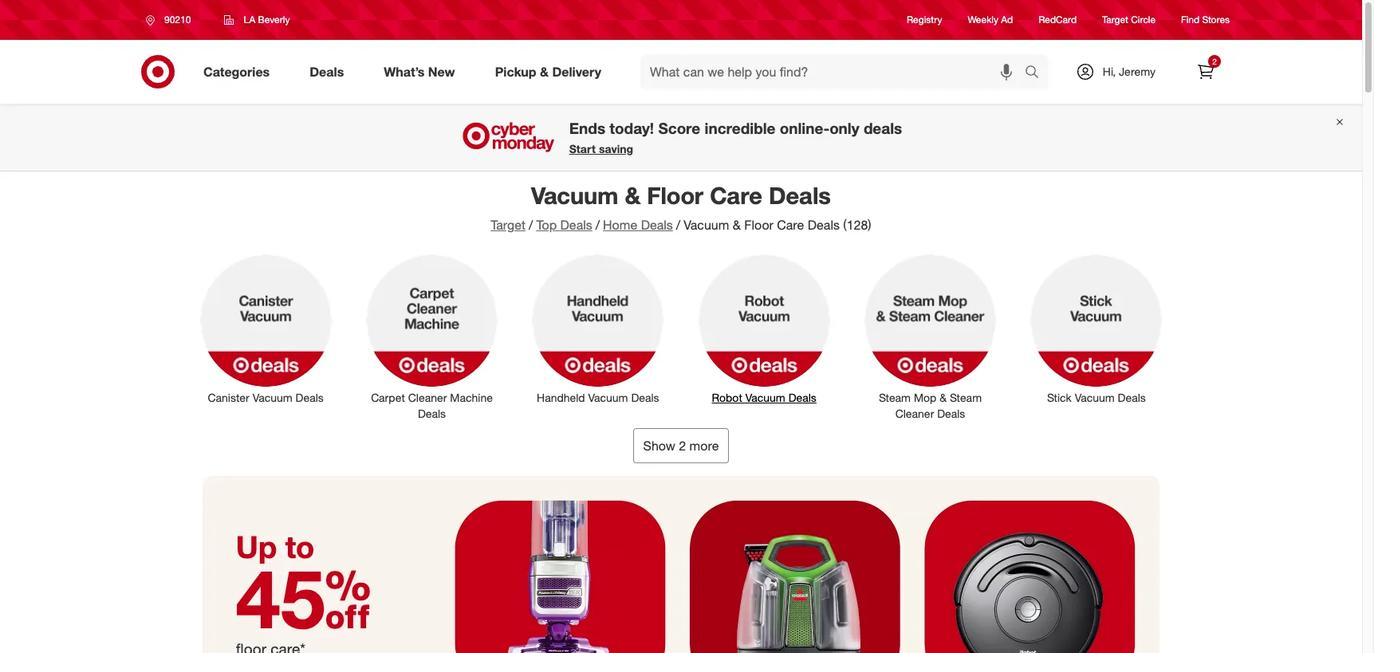 Task type: locate. For each thing, give the bounding box(es) containing it.
target left the circle
[[1103, 14, 1129, 26]]

vacuum
[[531, 181, 619, 210], [684, 217, 730, 233], [253, 391, 293, 404], [589, 391, 628, 404], [746, 391, 786, 404], [1075, 391, 1115, 404]]

vacuum inside "link"
[[589, 391, 628, 404]]

handheld vacuum deals link
[[522, 252, 675, 406]]

delivery
[[553, 64, 602, 79]]

2 left more
[[679, 438, 686, 454]]

deals link
[[296, 54, 364, 89]]

what's new link
[[370, 54, 475, 89]]

start
[[569, 142, 596, 156]]

0 vertical spatial care
[[710, 181, 763, 210]]

0 horizontal spatial floor
[[647, 181, 704, 210]]

vacuum for stick vacuum deals
[[1075, 391, 1115, 404]]

pickup
[[495, 64, 537, 79]]

/ right home deals link in the left top of the page
[[677, 217, 681, 233]]

find stores
[[1182, 14, 1230, 26]]

steam
[[879, 391, 911, 404], [950, 391, 982, 404]]

care
[[710, 181, 763, 210], [777, 217, 805, 233]]

2
[[1213, 57, 1218, 66], [679, 438, 686, 454]]

0 horizontal spatial 2
[[679, 438, 686, 454]]

2 link
[[1189, 54, 1224, 89]]

canister vacuum deals link
[[189, 252, 343, 406]]

45
[[236, 550, 372, 648]]

vacuum right robot
[[746, 391, 786, 404]]

vacuum right stick
[[1075, 391, 1115, 404]]

/
[[529, 217, 533, 233], [596, 217, 600, 233], [677, 217, 681, 233]]

categories link
[[190, 54, 290, 89]]

2 steam from the left
[[950, 391, 982, 404]]

registry
[[907, 14, 943, 26]]

& inside steam mop & steam cleaner deals
[[940, 391, 947, 404]]

0 vertical spatial target
[[1103, 14, 1129, 26]]

target
[[1103, 14, 1129, 26], [491, 217, 526, 233]]

search
[[1018, 65, 1056, 81]]

target circle link
[[1103, 13, 1156, 27]]

stick vacuum deals
[[1048, 391, 1146, 404]]

care down ends today! score incredible online-only deals start saving
[[710, 181, 763, 210]]

new
[[428, 64, 455, 79]]

redcard link
[[1039, 13, 1077, 27]]

saving
[[599, 142, 634, 156]]

carpet cleaner machine deals link
[[355, 252, 509, 422]]

/ left top
[[529, 217, 533, 233]]

target left top
[[491, 217, 526, 233]]

care left (128)
[[777, 217, 805, 233]]

1 horizontal spatial 2
[[1213, 57, 1218, 66]]

cleaner
[[408, 391, 447, 404], [896, 407, 935, 420]]

deals
[[310, 64, 344, 79], [769, 181, 831, 210], [561, 217, 593, 233], [641, 217, 673, 233], [808, 217, 840, 233], [296, 391, 324, 404], [632, 391, 660, 404], [789, 391, 817, 404], [1118, 391, 1146, 404], [418, 407, 446, 420], [938, 407, 966, 420]]

vacuum & floor care deals target / top deals / home deals / vacuum & floor care deals (128)
[[491, 181, 872, 233]]

/ left home
[[596, 217, 600, 233]]

&
[[540, 64, 549, 79], [625, 181, 641, 210], [733, 217, 741, 233], [940, 391, 947, 404]]

0 vertical spatial floor
[[647, 181, 704, 210]]

ad
[[1002, 14, 1014, 26]]

2 down stores
[[1213, 57, 1218, 66]]

jeremy
[[1120, 65, 1156, 78]]

la beverly
[[244, 14, 290, 26]]

1 horizontal spatial target
[[1103, 14, 1129, 26]]

deals inside "carpet cleaner machine deals"
[[418, 407, 446, 420]]

home deals link
[[603, 217, 673, 233]]

target circle
[[1103, 14, 1156, 26]]

weekly
[[968, 14, 999, 26]]

0 vertical spatial cleaner
[[408, 391, 447, 404]]

handheld vacuum deals
[[537, 391, 660, 404]]

1 vertical spatial target
[[491, 217, 526, 233]]

target inside vacuum & floor care deals target / top deals / home deals / vacuum & floor care deals (128)
[[491, 217, 526, 233]]

show 2 more
[[644, 438, 719, 454]]

1 horizontal spatial steam
[[950, 391, 982, 404]]

0 horizontal spatial /
[[529, 217, 533, 233]]

vacuum right canister
[[253, 391, 293, 404]]

1 vertical spatial floor
[[745, 217, 774, 233]]

circle
[[1132, 14, 1156, 26]]

& inside pickup & delivery link
[[540, 64, 549, 79]]

stick
[[1048, 391, 1072, 404]]

1 vertical spatial cleaner
[[896, 407, 935, 420]]

steam left the mop
[[879, 391, 911, 404]]

1 horizontal spatial cleaner
[[896, 407, 935, 420]]

la
[[244, 14, 255, 26]]

cleaner down the mop
[[896, 407, 935, 420]]

1 vertical spatial 2
[[679, 438, 686, 454]]

find
[[1182, 14, 1200, 26]]

search button
[[1018, 54, 1056, 93]]

steam right the mop
[[950, 391, 982, 404]]

find stores link
[[1182, 13, 1230, 27]]

0 horizontal spatial care
[[710, 181, 763, 210]]

0 vertical spatial 2
[[1213, 57, 1218, 66]]

stores
[[1203, 14, 1230, 26]]

What can we help you find? suggestions appear below search field
[[641, 54, 1029, 89]]

pickup & delivery link
[[482, 54, 622, 89]]

0 horizontal spatial cleaner
[[408, 391, 447, 404]]

hi, jeremy
[[1103, 65, 1156, 78]]

to
[[285, 529, 315, 566]]

cleaner right carpet
[[408, 391, 447, 404]]

1 horizontal spatial care
[[777, 217, 805, 233]]

cleaner inside "carpet cleaner machine deals"
[[408, 391, 447, 404]]

2 horizontal spatial /
[[677, 217, 681, 233]]

floor
[[647, 181, 704, 210], [745, 217, 774, 233]]

deals inside steam mop & steam cleaner deals
[[938, 407, 966, 420]]

carpet cleaner machine deals
[[371, 391, 493, 420]]

2 / from the left
[[596, 217, 600, 233]]

0 horizontal spatial steam
[[879, 391, 911, 404]]

1 horizontal spatial /
[[596, 217, 600, 233]]

today!
[[610, 119, 654, 138]]

0 horizontal spatial target
[[491, 217, 526, 233]]

home
[[603, 217, 638, 233]]

robot
[[712, 391, 743, 404]]

pickup & delivery
[[495, 64, 602, 79]]

score
[[659, 119, 701, 138]]

vacuum right the handheld
[[589, 391, 628, 404]]

steam mop & steam cleaner deals
[[879, 391, 982, 420]]

vacuum for handheld vacuum deals
[[589, 391, 628, 404]]

hi,
[[1103, 65, 1116, 78]]

2 inside 'link'
[[1213, 57, 1218, 66]]

handheld
[[537, 391, 585, 404]]



Task type: vqa. For each thing, say whether or not it's contained in the screenshot.
'20' 'link'
no



Task type: describe. For each thing, give the bounding box(es) containing it.
target link
[[491, 217, 526, 233]]

what's
[[384, 64, 425, 79]]

show
[[644, 438, 676, 454]]

online-
[[780, 119, 830, 138]]

what's new
[[384, 64, 455, 79]]

up
[[236, 529, 277, 566]]

redcard
[[1039, 14, 1077, 26]]

registry link
[[907, 13, 943, 27]]

robot vacuum deals link
[[688, 252, 841, 406]]

vacuum for robot vacuum deals
[[746, 391, 786, 404]]

canister
[[208, 391, 250, 404]]

incredible
[[705, 119, 776, 138]]

steam mop & steam cleaner deals link
[[854, 252, 1008, 422]]

machine
[[450, 391, 493, 404]]

1 / from the left
[[529, 217, 533, 233]]

robot vacuum deals
[[712, 391, 817, 404]]

weekly ad
[[968, 14, 1014, 26]]

deals inside "link"
[[632, 391, 660, 404]]

top
[[537, 217, 557, 233]]

categories
[[203, 64, 270, 79]]

carpet
[[371, 391, 405, 404]]

deals
[[864, 119, 903, 138]]

1 steam from the left
[[879, 391, 911, 404]]

stick vacuum deals link
[[1020, 252, 1174, 406]]

cyber monday target deals image
[[460, 118, 557, 156]]

mop
[[914, 391, 937, 404]]

show 2 more button
[[633, 428, 730, 463]]

1 horizontal spatial floor
[[745, 217, 774, 233]]

canister vacuum deals
[[208, 391, 324, 404]]

top deals link
[[537, 217, 593, 233]]

2 inside button
[[679, 438, 686, 454]]

ends
[[569, 119, 606, 138]]

la beverly button
[[214, 6, 300, 34]]

vacuum up 'top deals' link
[[531, 181, 619, 210]]

(128)
[[844, 217, 872, 233]]

vacuum for canister vacuum deals
[[253, 391, 293, 404]]

3 / from the left
[[677, 217, 681, 233]]

cleaner inside steam mop & steam cleaner deals
[[896, 407, 935, 420]]

more
[[690, 438, 719, 454]]

90210
[[164, 14, 191, 26]]

90210 button
[[136, 6, 208, 34]]

ends today! score incredible online-only deals start saving
[[569, 119, 903, 156]]

only
[[830, 119, 860, 138]]

up to
[[236, 529, 315, 566]]

1 vertical spatial care
[[777, 217, 805, 233]]

vacuum right home deals link in the left top of the page
[[684, 217, 730, 233]]

beverly
[[258, 14, 290, 26]]

weekly ad link
[[968, 13, 1014, 27]]



